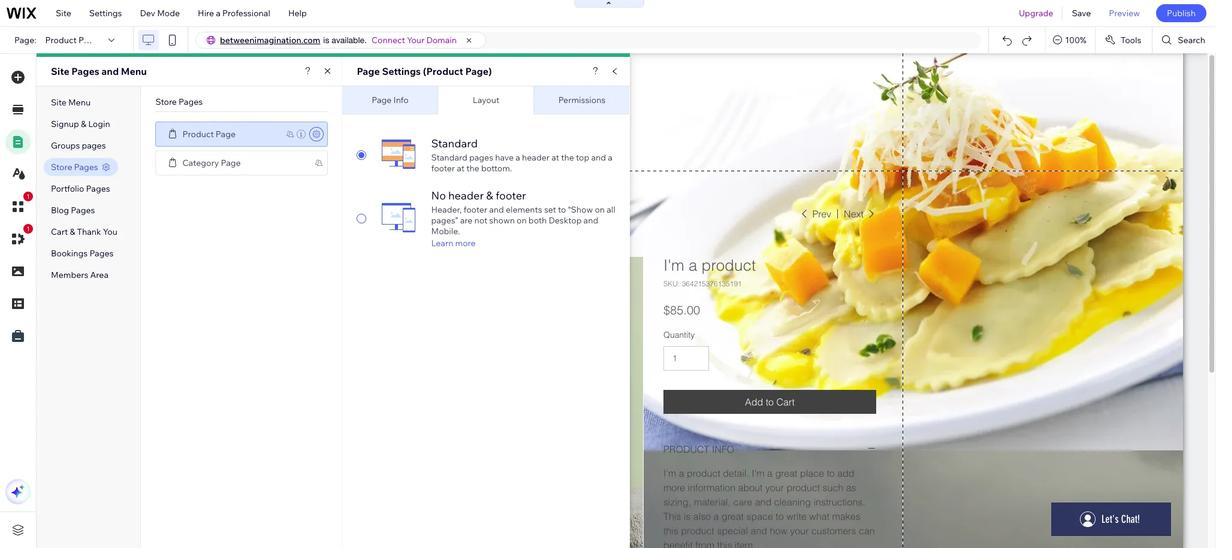 Task type: vqa. For each thing, say whether or not it's contained in the screenshot.
a
yes



Task type: describe. For each thing, give the bounding box(es) containing it.
save button
[[1064, 0, 1101, 26]]

page)
[[466, 65, 492, 77]]

& for cart & thank you
[[70, 227, 75, 238]]

permissions
[[559, 95, 606, 106]]

& for signup & login
[[81, 119, 86, 130]]

is
[[323, 35, 330, 45]]

both
[[529, 215, 547, 226]]

and left all
[[584, 215, 599, 226]]

signup & login
[[51, 119, 110, 130]]

header,
[[432, 205, 462, 215]]

you
[[103, 227, 118, 238]]

0 horizontal spatial a
[[216, 8, 221, 19]]

1 vertical spatial product
[[183, 129, 214, 139]]

dev
[[140, 8, 155, 19]]

mobile.
[[432, 226, 460, 237]]

footer inside standard standard pages have a header at the top and a footer at the bottom.
[[432, 163, 455, 174]]

cart & thank you
[[51, 227, 118, 238]]

pages"
[[432, 215, 459, 226]]

signup
[[51, 119, 79, 130]]

"show
[[568, 205, 593, 215]]

2 standard from the top
[[432, 152, 468, 163]]

available.
[[332, 35, 367, 45]]

dev mode
[[140, 8, 180, 19]]

bookings
[[51, 248, 88, 259]]

info
[[394, 95, 409, 106]]

preview
[[1110, 8, 1141, 19]]

blog pages
[[51, 205, 95, 216]]

0 horizontal spatial the
[[467, 163, 480, 174]]

100%
[[1066, 35, 1087, 46]]

0 horizontal spatial pages
[[82, 140, 106, 151]]

1 horizontal spatial settings
[[382, 65, 421, 77]]

mode
[[157, 8, 180, 19]]

2 1 from the top
[[26, 226, 30, 233]]

1 horizontal spatial a
[[516, 152, 521, 163]]

bookings pages
[[51, 248, 114, 259]]

layout
[[473, 95, 500, 106]]

0 horizontal spatial on
[[517, 215, 527, 226]]

pages inside standard standard pages have a header at the top and a footer at the bottom.
[[470, 152, 494, 163]]

connect
[[372, 35, 405, 46]]

blog
[[51, 205, 69, 216]]

& inside no header & footer header, footer and elements set to "show on all pages" are not shown on both desktop and mobile. learn more
[[487, 189, 494, 203]]

thank
[[77, 227, 101, 238]]

1 horizontal spatial store pages
[[156, 97, 203, 107]]

and up 'login'
[[102, 65, 119, 77]]

domain
[[427, 35, 457, 46]]

page info
[[372, 95, 409, 106]]

site for site
[[56, 8, 71, 19]]

2 1 button from the top
[[5, 224, 33, 252]]

login
[[88, 119, 110, 130]]

area
[[90, 270, 109, 281]]

more
[[456, 238, 476, 249]]

to
[[558, 205, 566, 215]]

(product
[[423, 65, 464, 77]]

professional
[[223, 8, 270, 19]]

tools button
[[1096, 27, 1153, 53]]



Task type: locate. For each thing, give the bounding box(es) containing it.
top
[[576, 152, 590, 163]]

standard standard pages have a header at the top and a footer at the bottom.
[[432, 137, 613, 174]]

are
[[460, 215, 473, 226]]

page right category
[[221, 157, 241, 168]]

page up category page
[[216, 129, 236, 139]]

1 horizontal spatial menu
[[121, 65, 147, 77]]

and right not at the left of page
[[490, 205, 504, 215]]

on
[[595, 205, 605, 215], [517, 215, 527, 226]]

groups
[[51, 140, 80, 151]]

standard down layout
[[432, 137, 478, 151]]

pages
[[72, 65, 99, 77], [179, 97, 203, 107], [74, 162, 98, 173], [86, 184, 110, 194], [71, 205, 95, 216], [90, 248, 114, 259]]

0 horizontal spatial &
[[70, 227, 75, 238]]

no header & footer header, footer and elements set to "show on all pages" are not shown on both desktop and mobile. learn more
[[432, 189, 616, 249]]

footer
[[432, 163, 455, 174], [496, 189, 527, 203], [464, 205, 488, 215]]

a right top
[[608, 152, 613, 163]]

1 vertical spatial product page
[[183, 129, 236, 139]]

0 vertical spatial header
[[522, 152, 550, 163]]

a right the have
[[516, 152, 521, 163]]

0 vertical spatial store pages
[[156, 97, 203, 107]]

standard up no
[[432, 152, 468, 163]]

header
[[522, 152, 550, 163], [449, 189, 484, 203]]

site for site menu
[[51, 97, 66, 108]]

1 vertical spatial footer
[[496, 189, 527, 203]]

bottom.
[[482, 163, 512, 174]]

no
[[432, 189, 446, 203]]

menu up the 'signup & login'
[[68, 97, 91, 108]]

not
[[475, 215, 488, 226]]

0 horizontal spatial product page
[[45, 35, 98, 46]]

shown
[[490, 215, 515, 226]]

1 horizontal spatial &
[[81, 119, 86, 130]]

0 horizontal spatial at
[[457, 163, 465, 174]]

pages left the have
[[470, 152, 494, 163]]

0 vertical spatial standard
[[432, 137, 478, 151]]

search
[[1179, 35, 1206, 46]]

1 button left blog
[[5, 192, 33, 220]]

product up the site pages and menu
[[45, 35, 77, 46]]

1 vertical spatial settings
[[382, 65, 421, 77]]

footer up no
[[432, 163, 455, 174]]

category page
[[183, 157, 241, 168]]

1 vertical spatial 1 button
[[5, 224, 33, 252]]

1 horizontal spatial on
[[595, 205, 605, 215]]

2 horizontal spatial a
[[608, 152, 613, 163]]

&
[[81, 119, 86, 130], [487, 189, 494, 203], [70, 227, 75, 238]]

1 horizontal spatial header
[[522, 152, 550, 163]]

1 button
[[5, 192, 33, 220], [5, 224, 33, 252]]

0 vertical spatial menu
[[121, 65, 147, 77]]

0 vertical spatial pages
[[82, 140, 106, 151]]

0 horizontal spatial product
[[45, 35, 77, 46]]

& right cart
[[70, 227, 75, 238]]

footer left shown
[[464, 205, 488, 215]]

1 vertical spatial &
[[487, 189, 494, 203]]

0 vertical spatial 1
[[26, 193, 30, 200]]

standard
[[432, 137, 478, 151], [432, 152, 468, 163]]

1 1 button from the top
[[5, 192, 33, 220]]

product page up the site pages and menu
[[45, 35, 98, 46]]

& up not at the left of page
[[487, 189, 494, 203]]

1 button left cart
[[5, 224, 33, 252]]

save
[[1073, 8, 1092, 19]]

product page
[[45, 35, 98, 46], [183, 129, 236, 139]]

the left top
[[562, 152, 575, 163]]

1 horizontal spatial at
[[552, 152, 560, 163]]

1 1 from the top
[[26, 193, 30, 200]]

learn more button
[[432, 238, 476, 249]]

site pages and menu
[[51, 65, 147, 77]]

learn
[[432, 238, 454, 249]]

store pages
[[156, 97, 203, 107], [51, 162, 98, 173]]

and right top
[[592, 152, 606, 163]]

0 horizontal spatial store pages
[[51, 162, 98, 173]]

1 standard from the top
[[432, 137, 478, 151]]

on left both
[[517, 215, 527, 226]]

1 vertical spatial header
[[449, 189, 484, 203]]

0 vertical spatial 1 button
[[5, 192, 33, 220]]

1 vertical spatial menu
[[68, 97, 91, 108]]

1 horizontal spatial the
[[562, 152, 575, 163]]

page left info
[[372, 95, 392, 106]]

0 vertical spatial footer
[[432, 163, 455, 174]]

portfolio pages
[[51, 184, 110, 194]]

product page up category page
[[183, 129, 236, 139]]

desktop
[[549, 215, 582, 226]]

0 horizontal spatial store
[[51, 162, 72, 173]]

on left all
[[595, 205, 605, 215]]

settings up info
[[382, 65, 421, 77]]

and
[[102, 65, 119, 77], [592, 152, 606, 163], [490, 205, 504, 215], [584, 215, 599, 226]]

2 horizontal spatial footer
[[496, 189, 527, 203]]

at
[[552, 152, 560, 163], [457, 163, 465, 174]]

1 horizontal spatial pages
[[470, 152, 494, 163]]

0 vertical spatial settings
[[89, 8, 122, 19]]

0 horizontal spatial settings
[[89, 8, 122, 19]]

menu down 'dev'
[[121, 65, 147, 77]]

1 vertical spatial 1
[[26, 226, 30, 233]]

all
[[607, 205, 616, 215]]

& left 'login'
[[81, 119, 86, 130]]

hire
[[198, 8, 214, 19]]

store
[[156, 97, 177, 107], [51, 162, 72, 173]]

a
[[216, 8, 221, 19], [516, 152, 521, 163], [608, 152, 613, 163]]

header right the have
[[522, 152, 550, 163]]

0 horizontal spatial menu
[[68, 97, 91, 108]]

0 vertical spatial store
[[156, 97, 177, 107]]

category
[[183, 157, 219, 168]]

portfolio
[[51, 184, 84, 194]]

product
[[45, 35, 77, 46], [183, 129, 214, 139]]

hire a professional
[[198, 8, 270, 19]]

site for site pages and menu
[[51, 65, 69, 77]]

pages down 'login'
[[82, 140, 106, 151]]

header inside standard standard pages have a header at the top and a footer at the bottom.
[[522, 152, 550, 163]]

1 horizontal spatial product page
[[183, 129, 236, 139]]

1 vertical spatial store pages
[[51, 162, 98, 173]]

product up category
[[183, 129, 214, 139]]

betweenimagination.com
[[220, 35, 321, 46]]

0 horizontal spatial header
[[449, 189, 484, 203]]

1 vertical spatial store
[[51, 162, 72, 173]]

1 vertical spatial standard
[[432, 152, 468, 163]]

2 vertical spatial site
[[51, 97, 66, 108]]

1 left cart
[[26, 226, 30, 233]]

1 horizontal spatial product
[[183, 129, 214, 139]]

settings left 'dev'
[[89, 8, 122, 19]]

search button
[[1154, 27, 1217, 53]]

100% button
[[1047, 27, 1096, 53]]

1 vertical spatial pages
[[470, 152, 494, 163]]

0 horizontal spatial footer
[[432, 163, 455, 174]]

menu
[[121, 65, 147, 77], [68, 97, 91, 108]]

footer up elements
[[496, 189, 527, 203]]

0 vertical spatial product page
[[45, 35, 98, 46]]

at left top
[[552, 152, 560, 163]]

header up "header," on the left top of the page
[[449, 189, 484, 203]]

set
[[545, 205, 557, 215]]

is available. connect your domain
[[323, 35, 457, 46]]

1 horizontal spatial footer
[[464, 205, 488, 215]]

pages
[[82, 140, 106, 151], [470, 152, 494, 163]]

groups pages
[[51, 140, 106, 151]]

at left bottom.
[[457, 163, 465, 174]]

site menu
[[51, 97, 91, 108]]

members area
[[51, 270, 109, 281]]

page
[[79, 35, 98, 46], [357, 65, 380, 77], [372, 95, 392, 106], [216, 129, 236, 139], [221, 157, 241, 168]]

a right hire
[[216, 8, 221, 19]]

2 vertical spatial &
[[70, 227, 75, 238]]

page settings (product page)
[[357, 65, 492, 77]]

2 horizontal spatial &
[[487, 189, 494, 203]]

cart
[[51, 227, 68, 238]]

page up the site pages and menu
[[79, 35, 98, 46]]

page up page info
[[357, 65, 380, 77]]

0 vertical spatial &
[[81, 119, 86, 130]]

publish
[[1168, 8, 1197, 19]]

publish button
[[1157, 4, 1207, 22]]

2 vertical spatial footer
[[464, 205, 488, 215]]

have
[[496, 152, 514, 163]]

settings
[[89, 8, 122, 19], [382, 65, 421, 77]]

0 vertical spatial site
[[56, 8, 71, 19]]

elements
[[506, 205, 543, 215]]

0 vertical spatial product
[[45, 35, 77, 46]]

help
[[288, 8, 307, 19]]

preview button
[[1101, 0, 1150, 26]]

1 left portfolio
[[26, 193, 30, 200]]

the left bottom.
[[467, 163, 480, 174]]

and inside standard standard pages have a header at the top and a footer at the bottom.
[[592, 152, 606, 163]]

site
[[56, 8, 71, 19], [51, 65, 69, 77], [51, 97, 66, 108]]

your
[[407, 35, 425, 46]]

1 vertical spatial site
[[51, 65, 69, 77]]

upgrade
[[1020, 8, 1054, 19]]

members
[[51, 270, 88, 281]]

header inside no header & footer header, footer and elements set to "show on all pages" are not shown on both desktop and mobile. learn more
[[449, 189, 484, 203]]

1
[[26, 193, 30, 200], [26, 226, 30, 233]]

the
[[562, 152, 575, 163], [467, 163, 480, 174]]

1 horizontal spatial store
[[156, 97, 177, 107]]

tools
[[1122, 35, 1142, 46]]



